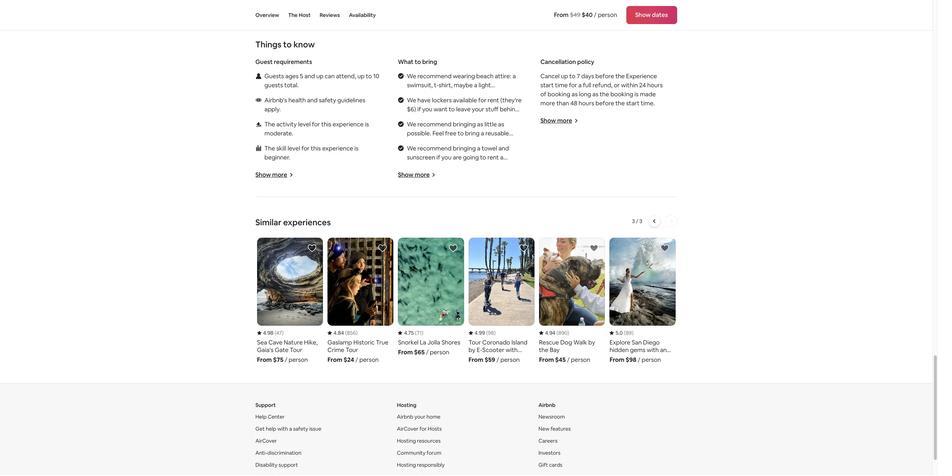 Task type: locate. For each thing, give the bounding box(es) containing it.
( inside the snorkel la jolla shores group
[[415, 330, 417, 337]]

5 ) from the left
[[568, 330, 570, 337]]

1 horizontal spatial save this experience image
[[449, 244, 458, 253]]

/ inside gaslamp historic true crime tour group
[[356, 356, 358, 364]]

shop, up "while"
[[483, 193, 498, 201]]

1 horizontal spatial bring
[[465, 130, 480, 137]]

0 horizontal spatial leave
[[427, 175, 441, 183]]

on inside we recommend bringing as little as possible. feel free to bring a reusable water bottle (no plastic please) or a waterproof camera. do not bring anything that should not get wet. we have an expression at the shop, "if you love it, leave it." we have waterproof reusable smart phone cases with a lanyard for purchase at the shop, to get cool content on the water while keeping your phone safe.
[[444, 202, 451, 210]]

from inside explore san diego hidden gems with an artist/ photographer group
[[610, 356, 625, 364]]

save this experience image inside sea cave nature hike,
gaia's gate tour group
[[308, 244, 317, 253]]

bringing for going
[[453, 145, 476, 153]]

hosting for hosting resources
[[397, 438, 416, 445]]

with down cause at the top left of the page
[[431, 172, 443, 180]]

can inside we recommend wearing beach attire: a swimsuit, t-shirt, maybe a light windbreaker. also, depending on the temperature of the water and how much wind is present, we might recommend a wetsuit—bring your own if you have one or you can rent one from us for $12..
[[426, 127, 436, 134]]

or down the $12..
[[494, 139, 500, 147]]

( inside rescue dog walk by the bay group
[[557, 330, 559, 337]]

save this experience image for from $98 / person
[[661, 244, 670, 253]]

1 vertical spatial start
[[627, 99, 640, 107]]

1 vertical spatial on
[[515, 163, 523, 171]]

swimsuit,
[[407, 81, 433, 89]]

experience
[[333, 121, 364, 128], [322, 145, 353, 153]]

2 bringing from the top
[[453, 145, 476, 153]]

your up free
[[450, 118, 462, 125]]

hosting resources link
[[397, 438, 441, 445]]

1 horizontal spatial show more button
[[398, 171, 436, 179]]

recommend up that
[[418, 145, 452, 153]]

days
[[582, 72, 595, 80]]

issue
[[310, 426, 322, 433]]

person for from $45 / person
[[571, 356, 591, 364]]

more left than
[[541, 99, 556, 107]]

expression
[[430, 166, 460, 174]]

rating 4.84 out of 5; 856 reviews image
[[328, 330, 358, 337]]

1 vertical spatial or
[[407, 127, 413, 134]]

this for skill
[[311, 145, 321, 153]]

10
[[373, 72, 380, 80]]

2 ( from the left
[[345, 330, 347, 337]]

3 save this experience image from the left
[[661, 244, 670, 253]]

or inside we recommend bringing as little as possible. feel free to bring a reusable water bottle (no plastic please) or a waterproof camera. do not bring anything that should not get wet. we have an expression at the shop, "if you love it, leave it." we have waterproof reusable smart phone cases with a lanyard for purchase at the shop, to get cool content on the water while keeping your phone safe.
[[494, 139, 500, 147]]

2 vertical spatial bring
[[484, 148, 498, 156]]

person right the "$65" at the bottom left of the page
[[430, 349, 450, 357]]

0 vertical spatial level
[[298, 121, 311, 128]]

0 vertical spatial experience
[[333, 121, 364, 128]]

1 bringing from the top
[[453, 121, 476, 128]]

1 up from the left
[[317, 72, 324, 80]]

0 vertical spatial the
[[288, 12, 298, 18]]

save this experience image
[[378, 244, 387, 253], [449, 244, 458, 253], [590, 244, 599, 253]]

available
[[453, 96, 477, 104]]

safety left issue
[[293, 426, 308, 433]]

recommend inside we have lockers available for rent (they're $6) if you want to leave your stuff behind. if you don't want to rent a locker we recommend keeping your valuables in your car.
[[407, 124, 441, 131]]

from left '$24'
[[328, 356, 343, 364]]

should
[[446, 157, 464, 165]]

get help with a safety issue
[[256, 426, 322, 433]]

0 horizontal spatial of
[[444, 99, 450, 107]]

save this experience image inside the snorkel la jolla shores group
[[449, 244, 458, 253]]

as left in
[[499, 121, 505, 128]]

the inside the host button
[[288, 12, 298, 18]]

)
[[282, 330, 284, 337], [356, 330, 358, 337], [422, 330, 424, 337], [494, 330, 496, 337], [568, 330, 570, 337], [632, 330, 634, 337]]

on right out
[[515, 163, 523, 171]]

and inside guests ages 5 and up can attend, up to 10 guests total.
[[305, 72, 315, 80]]

890
[[559, 330, 568, 337]]

person inside explore san diego hidden gems with an artist/ photographer group
[[642, 356, 662, 364]]

more for "show more" link
[[558, 117, 573, 125]]

5 ( from the left
[[557, 330, 559, 337]]

) right the 4.94
[[568, 330, 570, 337]]

save this experience image for from $24 / person
[[378, 244, 387, 253]]

a left full
[[579, 81, 582, 89]]

/ for from $45 / person
[[568, 356, 570, 364]]

the down refund,
[[600, 90, 610, 98]]

experience inside the activity level for this experience is moderate.
[[333, 121, 364, 128]]

have up love
[[407, 166, 420, 174]]

the down cases
[[472, 193, 481, 201]]

with inside we recommend bringing a towel and sunscreen if you are going to rent a locker. cause you won't take either out on the tour with you.
[[431, 172, 443, 180]]

0 vertical spatial bringing
[[453, 121, 476, 128]]

1 horizontal spatial safety
[[319, 96, 336, 104]]

the for the activity level for this experience is moderate.
[[265, 121, 275, 128]]

/ inside explore san diego hidden gems with an artist/ photographer group
[[638, 356, 641, 364]]

0 horizontal spatial save this experience image
[[308, 244, 317, 253]]

the
[[616, 72, 625, 80], [499, 90, 508, 98], [600, 90, 610, 98], [451, 99, 460, 107], [616, 99, 625, 107], [468, 166, 477, 174], [407, 172, 417, 180], [472, 193, 481, 201], [452, 202, 462, 210]]

0 vertical spatial phone
[[450, 184, 468, 192]]

airbnb for airbnb
[[539, 402, 556, 409]]

2 horizontal spatial bring
[[484, 148, 498, 156]]

) inside the snorkel la jolla shores group
[[422, 330, 424, 337]]

1 vertical spatial bringing
[[453, 145, 476, 153]]

water inside we recommend wearing beach attire: a swimsuit, t-shirt, maybe a light windbreaker. also, depending on the temperature of the water and how much wind is present, we might recommend a wetsuit—bring your own if you have one or you can rent one from us for $12..
[[462, 99, 478, 107]]

3 ( from the left
[[415, 330, 417, 337]]

rescue dog walk by the bay group
[[540, 238, 606, 364]]

) for $24
[[356, 330, 358, 337]]

show more for we recommend wearing beach attire: a swimsuit, t-shirt, maybe a light windbreaker. also, depending on the temperature of the water and how much wind is present, we might recommend a wetsuit—bring your own if you have one or you can rent one from us for $12..
[[398, 171, 430, 179]]

to right what
[[415, 58, 421, 66]]

towel
[[482, 145, 498, 153]]

save this experience image inside "tour coronado island by e-scooter with pictures included" group
[[520, 244, 529, 253]]

1 vertical spatial experience
[[322, 145, 353, 153]]

2 vertical spatial or
[[494, 139, 500, 147]]

1 vertical spatial safety
[[293, 426, 308, 433]]

tour coronado island by e-scooter with pictures included group
[[469, 238, 535, 364]]

keeping right "while"
[[496, 202, 518, 210]]

0 vertical spatial on
[[490, 90, 497, 98]]

0 horizontal spatial bring
[[423, 58, 438, 66]]

help
[[256, 414, 267, 421]]

things to know
[[256, 39, 315, 50]]

) for $45
[[568, 330, 570, 337]]

1 save this experience image from the left
[[378, 244, 387, 253]]

show more button
[[256, 171, 293, 179], [398, 171, 436, 179]]

1 vertical spatial if
[[476, 118, 480, 125]]

0 horizontal spatial aircover
[[256, 438, 277, 445]]

) for $65
[[422, 330, 424, 337]]

0 vertical spatial at
[[461, 166, 467, 174]]

0 vertical spatial start
[[541, 81, 554, 89]]

if inside we have lockers available for rent (they're $6) if you want to leave your stuff behind. if you don't want to rent a locker we recommend keeping your valuables in your car.
[[418, 105, 421, 113]]

0 vertical spatial get
[[476, 157, 486, 165]]

get
[[476, 157, 486, 165], [506, 193, 516, 201]]

if inside we recommend bringing a towel and sunscreen if you are going to rent a locker. cause you won't take either out on the tour with you.
[[437, 154, 440, 162]]

recommend up car. at the top left of the page
[[407, 124, 441, 131]]

of down cancel on the right of the page
[[541, 90, 547, 98]]

shop, down wet.
[[479, 166, 494, 174]]

1 horizontal spatial if
[[437, 154, 440, 162]]

show for show more button associated with the skill level for this experience is beginner.
[[256, 171, 271, 179]]

bringing
[[453, 121, 476, 128], [453, 145, 476, 153]]

1 ( from the left
[[275, 330, 276, 337]]

1 vertical spatial the
[[265, 121, 275, 128]]

1 vertical spatial keeping
[[496, 202, 518, 210]]

0 horizontal spatial show more
[[256, 171, 287, 179]]

you up us
[[481, 118, 491, 125]]

have down swimsuit,
[[418, 96, 431, 104]]

leave
[[456, 105, 471, 113], [427, 175, 441, 183]]

this inside the activity level for this experience is moderate.
[[322, 121, 332, 128]]

0 vertical spatial shop,
[[479, 166, 494, 174]]

of inside the cancel up to 7 days before the experience start time for a full refund, or within 24 hours of booking as long as the booking is made more than 48 hours before the start time.
[[541, 90, 547, 98]]

0 horizontal spatial keeping
[[443, 124, 465, 131]]

one down behind.
[[507, 118, 518, 125]]

( right 4.98
[[275, 330, 276, 337]]

leave up smart
[[427, 175, 441, 183]]

depending
[[459, 90, 489, 98]]

the host
[[288, 12, 311, 18]]

) right 4.99
[[494, 330, 496, 337]]

airbnb your home
[[397, 414, 441, 421]]

0 vertical spatial waterproof
[[407, 148, 439, 156]]

person for from $98 / person
[[642, 356, 662, 364]]

1 3 from the left
[[632, 218, 635, 225]]

level right activity
[[298, 121, 311, 128]]

have inside we have lockers available for rent (they're $6) if you want to leave your stuff behind. if you don't want to rent a locker we recommend keeping your valuables in your car.
[[418, 96, 431, 104]]

keeping up (no
[[443, 124, 465, 131]]

center
[[268, 414, 285, 421]]

from
[[554, 11, 569, 19], [398, 349, 413, 357], [257, 356, 272, 364], [328, 356, 343, 364], [469, 356, 484, 364], [540, 356, 554, 364], [610, 356, 625, 364]]

1 vertical spatial airbnb
[[397, 414, 414, 421]]

reusable down little at the top right of the page
[[486, 130, 509, 137]]

us
[[477, 127, 483, 134]]

to inside guests ages 5 and up can attend, up to 10 guests total.
[[366, 72, 372, 80]]

) inside rescue dog walk by the bay group
[[568, 330, 570, 337]]

water down possible.
[[407, 139, 423, 147]]

start
[[541, 81, 554, 89], [627, 99, 640, 107]]

for down the activity level for this experience is moderate.
[[302, 145, 310, 153]]

( inside "tour coronado island by e-scooter with pictures included" group
[[487, 330, 488, 337]]

lockers
[[432, 96, 452, 104]]

we recommend bringing a towel and sunscreen if you are going to rent a locker. cause you won't take either out on the tour with you.
[[407, 145, 523, 180]]

camera.
[[440, 148, 462, 156]]

much
[[504, 99, 520, 107]]

0 horizontal spatial booking
[[548, 90, 571, 98]]

person inside "tour coronado island by e-scooter with pictures included" group
[[501, 356, 520, 364]]

wetsuit—bring
[[407, 118, 448, 125]]

) inside "tour coronado island by e-scooter with pictures included" group
[[494, 330, 496, 337]]

experience down guidelines
[[333, 121, 364, 128]]

( for $98
[[624, 330, 626, 337]]

for up the content
[[429, 193, 437, 201]]

you up you. on the left top of page
[[445, 163, 455, 171]]

cases
[[469, 184, 484, 192]]

/ inside sea cave nature hike,
gaia's gate tour group
[[285, 356, 288, 364]]

2 booking from the left
[[611, 90, 634, 98]]

save this experience image inside explore san diego hidden gems with an artist/ photographer group
[[661, 244, 670, 253]]

with inside we recommend bringing as little as possible. feel free to bring a reusable water bottle (no plastic please) or a waterproof camera. do not bring anything that should not get wet. we have an expression at the shop, "if you love it, leave it." we have waterproof reusable smart phone cases with a lanyard for purchase at the shop, to get cool content on the water while keeping your phone safe.
[[486, 184, 498, 192]]

phone down the content
[[421, 211, 439, 219]]

the left the skill
[[265, 145, 275, 153]]

/ inside the snorkel la jolla shores group
[[426, 349, 429, 357]]

we right it."
[[451, 175, 460, 183]]

0 horizontal spatial airbnb
[[397, 414, 414, 421]]

show more button down the beginner.
[[256, 171, 293, 179]]

more down the beginner.
[[272, 171, 287, 179]]

reusable
[[486, 130, 509, 137], [407, 184, 431, 192]]

smart
[[432, 184, 449, 192]]

0 vertical spatial water
[[462, 99, 478, 107]]

hosting up 'airbnb your home'
[[397, 402, 417, 409]]

we up the "$6)"
[[407, 96, 417, 104]]

show more button for we recommend bringing a towel and sunscreen if you are going to rent a locker. cause you won't take either out on the tour with you.
[[398, 171, 436, 179]]

show more for guests ages 5 and up can attend, up to 10 guests total.
[[256, 171, 287, 179]]

856
[[347, 330, 356, 337]]

the for the host
[[288, 12, 298, 18]]

keeping inside we recommend bringing as little as possible. feel free to bring a reusable water bottle (no plastic please) or a waterproof camera. do not bring anything that should not get wet. we have an expression at the shop, "if you love it, leave it." we have waterproof reusable smart phone cases with a lanyard for purchase at the shop, to get cool content on the water while keeping your phone safe.
[[496, 202, 518, 210]]

0 vertical spatial leave
[[456, 105, 471, 113]]

1 hosting from the top
[[397, 402, 417, 409]]

bringing up going
[[453, 145, 476, 153]]

get left wet.
[[476, 157, 486, 165]]

6 ( from the left
[[624, 330, 626, 337]]

level inside the activity level for this experience is moderate.
[[298, 121, 311, 128]]

or inside the cancel up to 7 days before the experience start time for a full refund, or within 24 hours of booking as long as the booking is made more than 48 hours before the start time.
[[614, 81, 620, 89]]

experience inside the skill level for this experience is beginner.
[[322, 145, 353, 153]]

person right '$24'
[[360, 356, 379, 364]]

as up 48
[[572, 90, 578, 98]]

show more link
[[541, 117, 579, 125]]

from inside the snorkel la jolla shores group
[[398, 349, 413, 357]]

/ inside "tour coronado island by e-scooter with pictures included" group
[[497, 356, 500, 364]]

0 horizontal spatial one
[[450, 127, 461, 134]]

we recommend wearing beach attire: a swimsuit, t-shirt, maybe a light windbreaker. also, depending on the temperature of the water and how much wind is present, we might recommend a wetsuit—bring your own if you have one or you can rent one from us for $12..
[[407, 72, 520, 134]]

rent up from
[[462, 115, 474, 122]]

purchase
[[438, 193, 464, 201]]

the inside the activity level for this experience is moderate.
[[265, 121, 275, 128]]

recommend for we recommend wearing beach attire: a swimsuit, t-shirt, maybe a light windbreaker. also, depending on the temperature of the water and how much wind is present, we might recommend a wetsuit—bring your own if you have one or you can rent one from us for $12..
[[418, 72, 452, 80]]

or inside we recommend wearing beach attire: a swimsuit, t-shirt, maybe a light windbreaker. also, depending on the temperature of the water and how much wind is present, we might recommend a wetsuit—bring your own if you have one or you can rent one from us for $12..
[[407, 127, 413, 134]]

( right '5.0'
[[624, 330, 626, 337]]

4 ( from the left
[[487, 330, 488, 337]]

start left time.
[[627, 99, 640, 107]]

2 horizontal spatial with
[[486, 184, 498, 192]]

1 vertical spatial get
[[506, 193, 516, 201]]

experience down the activity level for this experience is moderate.
[[322, 145, 353, 153]]

at
[[461, 166, 467, 174], [465, 193, 471, 201]]

anti-
[[256, 450, 268, 457]]

the down going
[[468, 166, 477, 174]]

0 horizontal spatial get
[[476, 157, 486, 165]]

( for $75
[[275, 330, 276, 337]]

guests
[[265, 72, 284, 80]]

1 vertical spatial this
[[311, 145, 321, 153]]

show more
[[541, 117, 573, 125], [256, 171, 287, 179], [398, 171, 430, 179]]

save this experience image for from $65 / person
[[449, 244, 458, 253]]

0 vertical spatial safety
[[319, 96, 336, 104]]

have inside we recommend wearing beach attire: a swimsuit, t-shirt, maybe a light windbreaker. also, depending on the temperature of the water and how much wind is present, we might recommend a wetsuit—bring your own if you have one or you can rent one from us for $12..
[[493, 118, 506, 125]]

a inside we have lockers available for rent (they're $6) if you want to leave your stuff behind. if you don't want to rent a locker we recommend keeping your valuables in your car.
[[475, 115, 478, 122]]

rating 4.99 out of 5; 98 reviews image
[[469, 330, 496, 337]]

/ for from $65 / person
[[426, 349, 429, 357]]

the up moderate.
[[265, 121, 275, 128]]

recommend inside we recommend bringing as little as possible. feel free to bring a reusable water bottle (no plastic please) or a waterproof camera. do not bring anything that should not get wet. we have an expression at the shop, "if you love it, leave it." we have waterproof reusable smart phone cases with a lanyard for purchase at the shop, to get cool content on the water while keeping your phone safe.
[[418, 121, 452, 128]]

you right "if
[[502, 166, 512, 174]]

1 horizontal spatial save this experience image
[[520, 244, 529, 253]]

bringing for bring
[[453, 121, 476, 128]]

2 save this experience image from the left
[[449, 244, 458, 253]]

anti-discrimination
[[256, 450, 302, 457]]

0 horizontal spatial on
[[444, 202, 451, 210]]

for inside the cancel up to 7 days before the experience start time for a full refund, or within 24 hours of booking as long as the booking is made more than 48 hours before the start time.
[[570, 81, 578, 89]]

your down might at top
[[466, 124, 479, 131]]

2 vertical spatial the
[[265, 145, 275, 153]]

to left 10
[[366, 72, 372, 80]]

0 vertical spatial with
[[431, 172, 443, 180]]

0 horizontal spatial safety
[[293, 426, 308, 433]]

$12..
[[494, 127, 506, 134]]

0 vertical spatial bring
[[423, 58, 438, 66]]

person inside sea cave nature hike,
gaia's gate tour group
[[289, 356, 308, 364]]

we for we have lockers available for rent (they're $6) if you want to leave your stuff behind. if you don't want to rent a locker we recommend keeping your valuables in your car.
[[407, 96, 417, 104]]

on up safe. in the top of the page
[[444, 202, 451, 210]]

1 vertical spatial leave
[[427, 175, 441, 183]]

on up how
[[490, 90, 497, 98]]

1 ) from the left
[[282, 330, 284, 337]]

1 horizontal spatial get
[[506, 193, 516, 201]]

recommend for we recommend bringing as little as possible. feel free to bring a reusable water bottle (no plastic please) or a waterproof camera. do not bring anything that should not get wet. we have an expression at the shop, "if you love it, leave it." we have waterproof reusable smart phone cases with a lanyard for purchase at the shop, to get cool content on the water while keeping your phone safe.
[[418, 121, 452, 128]]

we inside we recommend bringing a towel and sunscreen if you are going to rent a locker. cause you won't take either out on the tour with you.
[[407, 145, 417, 153]]

1 vertical spatial hours
[[579, 99, 595, 107]]

leave inside we recommend bringing as little as possible. feel free to bring a reusable water bottle (no plastic please) or a waterproof camera. do not bring anything that should not get wet. we have an expression at the shop, "if you love it, leave it." we have waterproof reusable smart phone cases with a lanyard for purchase at the shop, to get cool content on the water while keeping your phone safe.
[[427, 175, 441, 183]]

( inside explore san diego hidden gems with an artist/ photographer group
[[624, 330, 626, 337]]

we inside we recommend wearing beach attire: a swimsuit, t-shirt, maybe a light windbreaker. also, depending on the temperature of the water and how much wind is present, we might recommend a wetsuit—bring your own if you have one or you can rent one from us for $12..
[[407, 72, 417, 80]]

1 vertical spatial at
[[465, 193, 471, 201]]

snorkel la jolla shores group
[[398, 238, 464, 357]]

keeping
[[443, 124, 465, 131], [496, 202, 518, 210]]

and left how
[[479, 99, 490, 107]]

don't
[[424, 115, 438, 122]]

4 ) from the left
[[494, 330, 496, 337]]

2 hosting from the top
[[397, 438, 416, 445]]

booking
[[548, 90, 571, 98], [611, 90, 634, 98]]

not down the do
[[465, 157, 475, 165]]

the down locker.
[[407, 172, 417, 180]]

show more down the beginner.
[[256, 171, 287, 179]]

bringing inside we recommend bringing as little as possible. feel free to bring a reusable water bottle (no plastic please) or a waterproof camera. do not bring anything that should not get wet. we have an expression at the shop, "if you love it, leave it." we have waterproof reusable smart phone cases with a lanyard for purchase at the shop, to get cool content on the water while keeping your phone safe.
[[453, 121, 476, 128]]

1 save this experience image from the left
[[308, 244, 317, 253]]

( inside sea cave nature hike,
gaia's gate tour group
[[275, 330, 276, 337]]

( right 4.84
[[345, 330, 347, 337]]

1 vertical spatial can
[[426, 127, 436, 134]]

person right $45 at the right bottom of the page
[[571, 356, 591, 364]]

bringing inside we recommend bringing a towel and sunscreen if you are going to rent a locker. cause you won't take either out on the tour with you.
[[453, 145, 476, 153]]

recommend inside we recommend bringing a towel and sunscreen if you are going to rent a locker. cause you won't take either out on the tour with you.
[[418, 145, 452, 153]]

policy
[[578, 58, 595, 66]]

aircover down 'airbnb your home'
[[397, 426, 419, 433]]

of
[[541, 90, 547, 98], [444, 99, 450, 107]]

save this experience image for from $75 / person
[[308, 244, 317, 253]]

help
[[266, 426, 277, 433]]

newsroom
[[539, 414, 565, 421]]

2 show more button from the left
[[398, 171, 436, 179]]

experience for the skill level for this experience is beginner.
[[322, 145, 353, 153]]

hosting responsibly link
[[397, 462, 445, 469]]

2 save this experience image from the left
[[520, 244, 529, 253]]

a left light
[[474, 81, 478, 89]]

you right if
[[412, 115, 422, 122]]

1 horizontal spatial hours
[[648, 81, 663, 89]]

before up refund,
[[596, 72, 615, 80]]

1 vertical spatial shop,
[[483, 193, 498, 201]]

hosting for hosting
[[397, 402, 417, 409]]

rent inside we recommend wearing beach attire: a swimsuit, t-shirt, maybe a light windbreaker. also, depending on the temperature of the water and how much wind is present, we might recommend a wetsuit—bring your own if you have one or you can rent one from us for $12..
[[437, 127, 449, 134]]

0 horizontal spatial if
[[418, 105, 421, 113]]

to inside the cancel up to 7 days before the experience start time for a full refund, or within 24 hours of booking as long as the booking is made more than 48 hours before the start time.
[[570, 72, 576, 80]]

1 vertical spatial aircover
[[256, 438, 277, 445]]

0 horizontal spatial this
[[311, 145, 321, 153]]

from inside rescue dog walk by the bay group
[[540, 356, 554, 364]]

for
[[570, 81, 578, 89], [479, 96, 487, 104], [312, 121, 320, 128], [484, 127, 492, 134], [302, 145, 310, 153], [429, 193, 437, 201], [420, 426, 427, 433]]

is inside the activity level for this experience is moderate.
[[365, 121, 369, 128]]

the inside the skill level for this experience is beginner.
[[265, 145, 275, 153]]

) inside sea cave nature hike,
gaia's gate tour group
[[282, 330, 284, 337]]

we inside we have lockers available for rent (they're $6) if you want to leave your stuff behind. if you don't want to rent a locker we recommend keeping your valuables in your car.
[[407, 96, 417, 104]]

0 vertical spatial not
[[473, 148, 482, 156]]

2 horizontal spatial save this experience image
[[590, 244, 599, 253]]

of inside we recommend wearing beach attire: a swimsuit, t-shirt, maybe a light windbreaker. also, depending on the temperature of the water and how much wind is present, we might recommend a wetsuit—bring your own if you have one or you can rent one from us for $12..
[[444, 99, 450, 107]]

hosting up community
[[397, 438, 416, 445]]

newsroom link
[[539, 414, 565, 421]]

3 up from the left
[[561, 72, 569, 80]]

feel
[[433, 130, 444, 137]]

going
[[463, 154, 479, 162]]

how
[[491, 99, 503, 107]]

0 vertical spatial reusable
[[486, 130, 509, 137]]

investors link
[[539, 450, 561, 457]]

attend,
[[336, 72, 356, 80]]

3 / 3
[[632, 218, 643, 225]]

1 vertical spatial hosting
[[397, 438, 416, 445]]

save this experience image for from $59 / person
[[520, 244, 529, 253]]

airbnb up aircover for hosts
[[397, 414, 414, 421]]

and right towel
[[499, 145, 509, 153]]

2 vertical spatial hosting
[[397, 462, 416, 469]]

is inside the skill level for this experience is beginner.
[[355, 145, 359, 153]]

47
[[276, 330, 282, 337]]

leave down available
[[456, 105, 471, 113]]

cancellation policy
[[541, 58, 595, 66]]

new features link
[[539, 426, 571, 433]]

hosting down community
[[397, 462, 416, 469]]

) right 4.84
[[356, 330, 358, 337]]

/ inside rescue dog walk by the bay group
[[568, 356, 570, 364]]

show for show more button for we recommend bringing a towel and sunscreen if you are going to rent a locker. cause you won't take either out on the tour with you.
[[398, 171, 414, 179]]

person inside the snorkel la jolla shores group
[[430, 349, 450, 357]]

dates
[[653, 11, 669, 19]]

) right 4.98
[[282, 330, 284, 337]]

1 horizontal spatial or
[[494, 139, 500, 147]]

attire:
[[495, 72, 512, 80]]

3 save this experience image from the left
[[590, 244, 599, 253]]

for left hosts
[[420, 426, 427, 433]]

4.84 ( 856 )
[[334, 330, 358, 337]]

bringing down might at top
[[453, 121, 476, 128]]

and right the 5
[[305, 72, 315, 80]]

take
[[473, 163, 486, 171]]

from for from $45 / person
[[540, 356, 554, 364]]

0 horizontal spatial we
[[452, 108, 460, 116]]

community forum link
[[397, 450, 442, 457]]

show more button down locker.
[[398, 171, 436, 179]]

( for $45
[[557, 330, 559, 337]]

maybe
[[454, 81, 473, 89]]

level inside the skill level for this experience is beginner.
[[288, 145, 300, 153]]

from
[[462, 127, 475, 134]]

as right long
[[593, 90, 599, 98]]

3 ) from the left
[[422, 330, 424, 337]]

0 vertical spatial or
[[614, 81, 620, 89]]

from left the $49
[[554, 11, 569, 19]]

valuables
[[480, 124, 506, 131]]

0 horizontal spatial waterproof
[[407, 148, 439, 156]]

rating 4.98 out of 5; 47 reviews image
[[257, 330, 284, 337]]

your
[[472, 105, 485, 113], [450, 118, 462, 125], [466, 124, 479, 131], [407, 133, 420, 141], [407, 211, 420, 219], [415, 414, 426, 421]]

1 horizontal spatial of
[[541, 90, 547, 98]]

1 vertical spatial bring
[[465, 130, 480, 137]]

1 horizontal spatial airbnb
[[539, 402, 556, 409]]

0 vertical spatial one
[[507, 118, 518, 125]]

the activity level for this experience is moderate.
[[265, 121, 369, 137]]

0 horizontal spatial show more button
[[256, 171, 293, 179]]

3 hosting from the top
[[397, 462, 416, 469]]

1 horizontal spatial on
[[490, 90, 497, 98]]

( right the 4.94
[[557, 330, 559, 337]]

1 horizontal spatial with
[[431, 172, 443, 180]]

1 horizontal spatial booking
[[611, 90, 634, 98]]

0 horizontal spatial phone
[[421, 211, 439, 219]]

1 vertical spatial phone
[[421, 211, 439, 219]]

0 horizontal spatial with
[[278, 426, 288, 433]]

more down locker.
[[415, 171, 430, 179]]

0 horizontal spatial or
[[407, 127, 413, 134]]

beginner.
[[265, 154, 290, 162]]

gift
[[539, 462, 548, 469]]

1 vertical spatial reusable
[[407, 184, 431, 192]]

( inside gaslamp historic true crime tour group
[[345, 330, 347, 337]]

from inside gaslamp historic true crime tour group
[[328, 356, 343, 364]]

person inside gaslamp historic true crime tour group
[[360, 356, 379, 364]]

0 horizontal spatial hours
[[579, 99, 595, 107]]

2 vertical spatial if
[[437, 154, 440, 162]]

2 horizontal spatial up
[[561, 72, 569, 80]]

2 horizontal spatial or
[[614, 81, 620, 89]]

) inside gaslamp historic true crime tour group
[[356, 330, 358, 337]]

1 horizontal spatial phone
[[450, 184, 468, 192]]

rent up stuff
[[488, 96, 499, 104]]

) inside explore san diego hidden gems with an artist/ photographer group
[[632, 330, 634, 337]]

own
[[463, 118, 475, 125]]

( right 4.75
[[415, 330, 417, 337]]

from inside "tour coronado island by e-scooter with pictures included" group
[[469, 356, 484, 364]]

1 vertical spatial before
[[596, 99, 615, 107]]

1 show more button from the left
[[256, 171, 293, 179]]

a down much
[[514, 108, 517, 116]]

wind
[[407, 108, 421, 116]]

from left $45 at the right bottom of the page
[[540, 356, 554, 364]]

2 ) from the left
[[356, 330, 358, 337]]

if right the "$6)"
[[418, 105, 421, 113]]

save this experience image inside rescue dog walk by the bay group
[[590, 244, 599, 253]]

aircover up anti-
[[256, 438, 277, 445]]

before
[[596, 72, 615, 80], [596, 99, 615, 107]]

is inside the cancel up to 7 days before the experience start time for a full refund, or within 24 hours of booking as long as the booking is made more than 48 hours before the start time.
[[635, 90, 639, 98]]

level for skill
[[288, 145, 300, 153]]

not right the do
[[473, 148, 482, 156]]

6 ) from the left
[[632, 330, 634, 337]]

from inside sea cave nature hike,
gaia's gate tour group
[[257, 356, 272, 364]]

recommend for we recommend bringing a towel and sunscreen if you are going to rent a locker. cause you won't take either out on the tour with you.
[[418, 145, 452, 153]]

either
[[487, 163, 503, 171]]

save this experience image
[[308, 244, 317, 253], [520, 244, 529, 253], [661, 244, 670, 253]]

1 horizontal spatial leave
[[456, 105, 471, 113]]



Task type: describe. For each thing, give the bounding box(es) containing it.
for inside the skill level for this experience is beginner.
[[302, 145, 310, 153]]

from for from $49 $40 / person
[[554, 11, 569, 19]]

airbnb's health and safety guidelines apply.
[[265, 96, 366, 113]]

you inside we recommend bringing as little as possible. feel free to bring a reusable water bottle (no plastic please) or a waterproof camera. do not bring anything that should not get wet. we have an expression at the shop, "if you love it, leave it." we have waterproof reusable smart phone cases with a lanyard for purchase at the shop, to get cool content on the water while keeping your phone safe.
[[502, 166, 512, 174]]

the host button
[[288, 0, 311, 30]]

rating 4.75 out of 5; 71 reviews image
[[398, 330, 424, 337]]

full
[[583, 81, 592, 89]]

your inside we recommend wearing beach attire: a swimsuit, t-shirt, maybe a light windbreaker. also, depending on the temperature of the water and how much wind is present, we might recommend a wetsuit—bring your own if you have one or you can rent one from us for $12..
[[450, 118, 462, 125]]

safe.
[[440, 211, 453, 219]]

gift cards
[[539, 462, 563, 469]]

level for activity
[[298, 121, 311, 128]]

$6)
[[407, 105, 416, 113]]

from for from $59 / person
[[469, 356, 484, 364]]

please)
[[473, 139, 493, 147]]

moderate.
[[265, 130, 294, 137]]

and inside we recommend bringing a towel and sunscreen if you are going to rent a locker. cause you won't take either out on the tour with you.
[[499, 145, 509, 153]]

to inside we recommend bringing a towel and sunscreen if you are going to rent a locker. cause you won't take either out on the tour with you.
[[481, 154, 487, 162]]

2 3 from the left
[[640, 218, 643, 225]]

possible.
[[407, 130, 432, 137]]

your up aircover for hosts link
[[415, 414, 426, 421]]

to down "if
[[499, 193, 505, 201]]

airbnb for airbnb your home
[[397, 414, 414, 421]]

show for "show more" link
[[541, 117, 556, 125]]

reviews button
[[320, 0, 340, 30]]

made
[[640, 90, 656, 98]]

2 up from the left
[[358, 72, 365, 80]]

if
[[407, 115, 411, 122]]

that
[[433, 157, 444, 165]]

show dates link
[[627, 6, 678, 24]]

we for we recommend wearing beach attire: a swimsuit, t-shirt, maybe a light windbreaker. also, depending on the temperature of the water and how much wind is present, we might recommend a wetsuit—bring your own if you have one or you can rent one from us for $12..
[[407, 72, 417, 80]]

/ for from $24 / person
[[356, 356, 358, 364]]

we for we recommend bringing a towel and sunscreen if you are going to rent a locker. cause you won't take either out on the tour with you.
[[407, 145, 417, 153]]

from $98 / person
[[610, 356, 662, 364]]

$59
[[485, 356, 496, 364]]

of for the
[[444, 99, 450, 107]]

behind.
[[500, 105, 521, 113]]

time.
[[641, 99, 655, 107]]

71
[[417, 330, 422, 337]]

sea cave nature hike,
gaia's gate tour group
[[257, 238, 323, 364]]

a down the $12..
[[501, 139, 505, 147]]

more for show more button for we recommend bringing a towel and sunscreen if you are going to rent a locker. cause you won't take either out on the tour with you.
[[415, 171, 430, 179]]

4.99
[[475, 330, 485, 337]]

home
[[427, 414, 441, 421]]

on inside we recommend wearing beach attire: a swimsuit, t-shirt, maybe a light windbreaker. also, depending on the temperature of the water and how much wind is present, we might recommend a wetsuit—bring your own if you have one or you can rent one from us for $12..
[[490, 90, 497, 98]]

from for from $75 / person
[[257, 356, 272, 364]]

the down purchase
[[452, 202, 462, 210]]

the up how
[[499, 90, 508, 98]]

can inside guests ages 5 and up can attend, up to 10 guests total.
[[325, 72, 335, 80]]

rating 4.94 out of 5; 890 reviews image
[[540, 330, 570, 337]]

a left towel
[[478, 145, 481, 153]]

rating 5.0 out of 5; 89 reviews image
[[610, 330, 634, 337]]

as left little at the top right of the page
[[478, 121, 484, 128]]

person right $40
[[598, 11, 618, 19]]

show more button for the skill level for this experience is beginner.
[[256, 171, 293, 179]]

are
[[453, 154, 462, 162]]

a right wet.
[[501, 154, 504, 162]]

aircover for aircover link
[[256, 438, 277, 445]]

and inside we recommend wearing beach attire: a swimsuit, t-shirt, maybe a light windbreaker. also, depending on the temperature of the water and how much wind is present, we might recommend a wetsuit—bring your own if you have one or you can rent one from us for $12..
[[479, 99, 490, 107]]

within
[[622, 81, 638, 89]]

ages
[[286, 72, 299, 80]]

similar experiences
[[256, 217, 331, 228]]

more for show more button associated with the skill level for this experience is beginner.
[[272, 171, 287, 179]]

a down "if
[[499, 184, 502, 192]]

windbreaker.
[[407, 90, 443, 98]]

community
[[397, 450, 426, 457]]

to up the plastic
[[458, 130, 464, 137]]

present,
[[427, 108, 450, 116]]

1 booking from the left
[[548, 90, 571, 98]]

disability support link
[[256, 462, 298, 469]]

you up don't
[[423, 105, 433, 113]]

for inside we recommend bringing as little as possible. feel free to bring a reusable water bottle (no plastic please) or a waterproof camera. do not bring anything that should not get wet. we have an expression at the shop, "if you love it, leave it." we have waterproof reusable smart phone cases with a lanyard for purchase at the shop, to get cool content on the water while keeping your phone safe.
[[429, 193, 437, 201]]

your left car. at the top left of the page
[[407, 133, 420, 141]]

for inside we have lockers available for rent (they're $6) if you want to leave your stuff behind. if you don't want to rent a locker we recommend keeping your valuables in your car.
[[479, 96, 487, 104]]

person for from $59 / person
[[501, 356, 520, 364]]

skill
[[277, 145, 287, 153]]

the down 'within'
[[616, 99, 625, 107]]

1 vertical spatial water
[[407, 139, 423, 147]]

recommend down how
[[479, 108, 513, 116]]

little
[[485, 121, 497, 128]]

you left 'are'
[[442, 154, 452, 162]]

won't
[[457, 163, 472, 171]]

your inside we recommend bringing as little as possible. feel free to bring a reusable water bottle (no plastic please) or a waterproof camera. do not bring anything that should not get wet. we have an expression at the shop, "if you love it, leave it." we have waterproof reusable smart phone cases with a lanyard for purchase at the shop, to get cool content on the water while keeping your phone safe.
[[407, 211, 420, 219]]

) for $59
[[494, 330, 496, 337]]

is inside we recommend wearing beach attire: a swimsuit, t-shirt, maybe a light windbreaker. also, depending on the temperature of the water and how much wind is present, we might recommend a wetsuit—bring your own if you have one or you can rent one from us for $12..
[[422, 108, 426, 116]]

hosting for hosting responsibly
[[397, 462, 416, 469]]

/ for from $98 / person
[[638, 356, 641, 364]]

1 vertical spatial not
[[465, 157, 475, 165]]

rent inside we recommend bringing a towel and sunscreen if you are going to rent a locker. cause you won't take either out on the tour with you.
[[488, 154, 499, 162]]

/ for from $59 / person
[[497, 356, 500, 364]]

hosting responsibly
[[397, 462, 445, 469]]

this for activity
[[322, 121, 332, 128]]

0 vertical spatial before
[[596, 72, 615, 80]]

safety inside airbnb's health and safety guidelines apply.
[[319, 96, 336, 104]]

to left own
[[455, 115, 461, 122]]

availability button
[[349, 0, 376, 30]]

) for $98
[[632, 330, 634, 337]]

to down lockers
[[449, 105, 455, 113]]

$24
[[344, 356, 354, 364]]

discrimination
[[268, 450, 302, 457]]

sunscreen
[[407, 154, 436, 162]]

0 vertical spatial want
[[434, 105, 448, 113]]

the up 'within'
[[616, 72, 625, 80]]

car.
[[421, 133, 431, 141]]

0 vertical spatial hours
[[648, 81, 663, 89]]

what to bring
[[398, 58, 438, 66]]

from for from $65 / person
[[398, 349, 413, 357]]

from for from $24 / person
[[328, 356, 343, 364]]

person for from $65 / person
[[430, 349, 450, 357]]

community forum
[[397, 450, 442, 457]]

2 horizontal spatial show more
[[541, 117, 573, 125]]

disability
[[256, 462, 278, 469]]

to left know
[[283, 39, 292, 50]]

cancellation
[[541, 58, 576, 66]]

cancel up to 7 days before the experience start time for a full refund, or within 24 hours of booking as long as the booking is made more than 48 hours before the start time.
[[541, 72, 663, 107]]

if inside we recommend wearing beach attire: a swimsuit, t-shirt, maybe a light windbreaker. also, depending on the temperature of the water and how much wind is present, we might recommend a wetsuit—bring your own if you have one or you can rent one from us for $12..
[[476, 118, 480, 125]]

for inside the activity level for this experience is moderate.
[[312, 121, 320, 128]]

98
[[488, 330, 494, 337]]

availability
[[349, 12, 376, 18]]

$49
[[570, 11, 581, 19]]

) for $75
[[282, 330, 284, 337]]

from for from $98 / person
[[610, 356, 625, 364]]

$65
[[414, 349, 425, 357]]

the down also,
[[451, 99, 460, 107]]

from $24 / person
[[328, 356, 379, 364]]

you down wetsuit—bring
[[415, 127, 425, 134]]

we inside we recommend wearing beach attire: a swimsuit, t-shirt, maybe a light windbreaker. also, depending on the temperature of the water and how much wind is present, we might recommend a wetsuit—bring your own if you have one or you can rent one from us for $12..
[[452, 108, 460, 116]]

hosting resources
[[397, 438, 441, 445]]

features
[[551, 426, 571, 433]]

locker
[[480, 115, 497, 122]]

save this experience image for from $45 / person
[[590, 244, 599, 253]]

explore san diego hidden gems with an artist/ photographer group
[[610, 238, 676, 364]]

reviews
[[320, 12, 340, 18]]

anti-discrimination link
[[256, 450, 302, 457]]

the for the skill level for this experience is beginner.
[[265, 145, 275, 153]]

1 horizontal spatial waterproof
[[476, 175, 507, 183]]

person for from $75 / person
[[289, 356, 308, 364]]

what
[[398, 58, 414, 66]]

( for $59
[[487, 330, 488, 337]]

have up cases
[[461, 175, 475, 183]]

we for we recommend bringing as little as possible. feel free to bring a reusable water bottle (no plastic please) or a waterproof camera. do not bring anything that should not get wet. we have an expression at the shop, "if you love it, leave it." we have waterproof reusable smart phone cases with a lanyard for purchase at the shop, to get cool content on the water while keeping your phone safe.
[[407, 121, 417, 128]]

it."
[[442, 175, 450, 183]]

hosts
[[428, 426, 442, 433]]

and inside airbnb's health and safety guidelines apply.
[[307, 96, 318, 104]]

2 vertical spatial water
[[463, 202, 479, 210]]

on inside we recommend bringing a towel and sunscreen if you are going to rent a locker. cause you won't take either out on the tour with you.
[[515, 163, 523, 171]]

( for $24
[[345, 330, 347, 337]]

long
[[579, 90, 592, 98]]

1 horizontal spatial one
[[507, 118, 518, 125]]

time
[[556, 81, 568, 89]]

1 vertical spatial want
[[440, 115, 454, 122]]

4.94 ( 890 )
[[546, 330, 570, 337]]

your up locker on the top
[[472, 105, 485, 113]]

the skill level for this experience is beginner.
[[265, 145, 359, 162]]

person for from $24 / person
[[360, 356, 379, 364]]

we up "if
[[501, 157, 510, 165]]

also,
[[444, 90, 458, 98]]

host
[[299, 12, 311, 18]]

aircover for hosts
[[397, 426, 442, 433]]

( for $65
[[415, 330, 417, 337]]

up inside the cancel up to 7 days before the experience start time for a full refund, or within 24 hours of booking as long as the booking is made more than 48 hours before the start time.
[[561, 72, 569, 80]]

experience for the activity level for this experience is moderate.
[[333, 121, 364, 128]]

$40
[[582, 11, 593, 19]]

4.98 ( 47 )
[[263, 330, 284, 337]]

0 horizontal spatial reusable
[[407, 184, 431, 192]]

stuff
[[486, 105, 499, 113]]

of for booking
[[541, 90, 547, 98]]

love
[[407, 175, 419, 183]]

refund,
[[593, 81, 613, 89]]

a up please)
[[481, 130, 485, 137]]

a inside the cancel up to 7 days before the experience start time for a full refund, or within 24 hours of booking as long as the booking is made more than 48 hours before the start time.
[[579, 81, 582, 89]]

leave inside we have lockers available for rent (they're $6) if you want to leave your stuff behind. if you don't want to rent a locker we recommend keeping your valuables in your car.
[[456, 105, 471, 113]]

more inside the cancel up to 7 days before the experience start time for a full refund, or within 24 hours of booking as long as the booking is made more than 48 hours before the start time.
[[541, 99, 556, 107]]

the inside we recommend bringing a towel and sunscreen if you are going to rent a locker. cause you won't take either out on the tour with you.
[[407, 172, 417, 180]]

89
[[626, 330, 632, 337]]

gaslamp historic true crime tour group
[[328, 238, 394, 364]]

guest
[[256, 58, 273, 66]]

overview
[[256, 12, 279, 18]]

keeping inside we have lockers available for rent (they're $6) if you want to leave your stuff behind. if you don't want to rent a locker we recommend keeping your valuables in your car.
[[443, 124, 465, 131]]

1 horizontal spatial start
[[627, 99, 640, 107]]

from $45 / person
[[540, 356, 591, 364]]

activity
[[277, 121, 297, 128]]

4.94
[[546, 330, 556, 337]]

a right help
[[289, 426, 292, 433]]

aircover for aircover for hosts
[[397, 426, 419, 433]]

/ for from $75 / person
[[285, 356, 288, 364]]

support
[[256, 402, 276, 409]]

a right 'attire:'
[[513, 72, 516, 80]]

we inside we have lockers available for rent (they're $6) if you want to leave your stuff behind. if you don't want to rent a locker we recommend keeping your valuables in your car.
[[498, 115, 506, 122]]

help center link
[[256, 414, 285, 421]]

anything
[[407, 157, 432, 165]]

1 vertical spatial one
[[450, 127, 461, 134]]

guest requirements
[[256, 58, 312, 66]]

airbnb your home link
[[397, 414, 441, 421]]

for inside we recommend wearing beach attire: a swimsuit, t-shirt, maybe a light windbreaker. also, depending on the temperature of the water and how much wind is present, we might recommend a wetsuit—bring your own if you have one or you can rent one from us for $12..
[[484, 127, 492, 134]]

beach
[[477, 72, 494, 80]]



Task type: vqa. For each thing, say whether or not it's contained in the screenshot.
top 4.88 · 96 reviews
no



